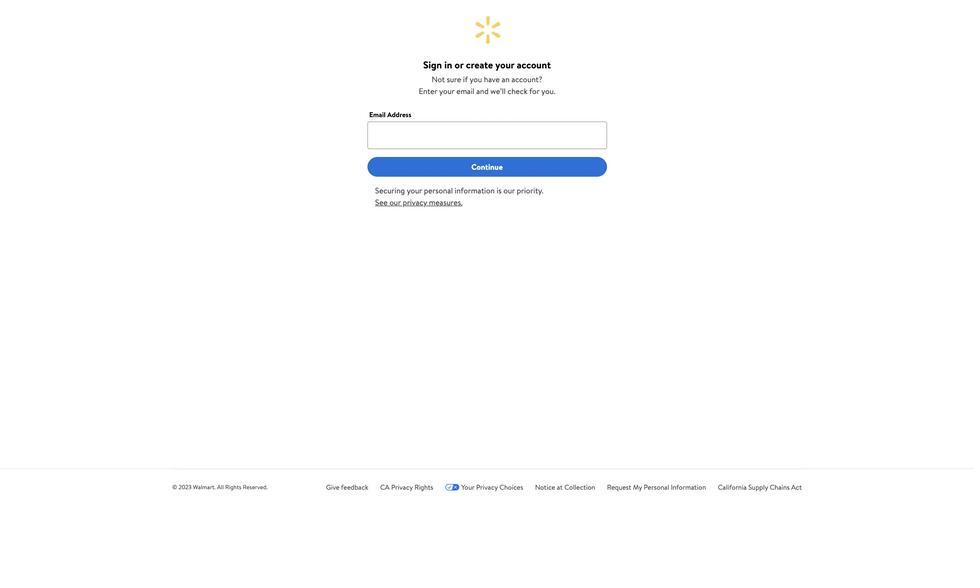 Task type: vqa. For each thing, say whether or not it's contained in the screenshot.
Car Anti-Theft Devices link
no



Task type: describe. For each thing, give the bounding box(es) containing it.
choices
[[500, 482, 524, 492]]

act
[[792, 482, 802, 492]]

0 horizontal spatial our
[[390, 197, 401, 208]]

collection
[[565, 482, 596, 492]]

you
[[470, 74, 482, 85]]

personal
[[424, 185, 453, 196]]

your privacy choices
[[462, 482, 524, 492]]

privacy choices icon image
[[445, 484, 460, 491]]

or
[[455, 58, 464, 71]]

we'll
[[491, 86, 506, 96]]

ca privacy rights
[[380, 482, 434, 492]]

your inside the securing your personal information is our priority. see our privacy measures.
[[407, 185, 422, 196]]

your
[[462, 482, 475, 492]]

is
[[497, 185, 502, 196]]

securing
[[375, 185, 405, 196]]

california supply chains act link
[[718, 482, 802, 492]]

securing your personal information is our priority. see our privacy measures.
[[375, 185, 544, 208]]

2 horizontal spatial your
[[496, 58, 515, 71]]

at
[[557, 482, 563, 492]]

give feedback button
[[326, 482, 369, 493]]

sure
[[447, 74, 461, 85]]

1 horizontal spatial our
[[504, 185, 515, 196]]

notice at collection
[[535, 482, 596, 492]]

notice
[[535, 482, 556, 492]]

1 vertical spatial your
[[440, 86, 455, 96]]

email
[[457, 86, 475, 96]]

you.
[[542, 86, 556, 96]]

for
[[530, 86, 540, 96]]

request
[[607, 482, 632, 492]]

account?
[[512, 74, 543, 85]]

in
[[445, 58, 453, 71]]

1 horizontal spatial rights
[[415, 482, 434, 492]]

enter
[[419, 86, 438, 96]]

email
[[369, 110, 386, 120]]

check
[[508, 86, 528, 96]]

give
[[326, 482, 340, 492]]

information
[[671, 482, 707, 492]]

your privacy choices link
[[445, 482, 524, 492]]

Email Address email field
[[368, 122, 607, 149]]

not
[[432, 74, 445, 85]]



Task type: locate. For each thing, give the bounding box(es) containing it.
sign
[[423, 58, 442, 71]]

california supply chains act
[[718, 482, 802, 492]]

continue
[[472, 161, 503, 172]]

your up privacy
[[407, 185, 422, 196]]

request my personal information link
[[607, 482, 707, 492]]

information
[[455, 185, 495, 196]]

chains
[[770, 482, 790, 492]]

© 2023 walmart. all rights reserved.
[[172, 483, 268, 491]]

1 horizontal spatial your
[[440, 86, 455, 96]]

email address
[[369, 110, 412, 120]]

personal
[[644, 482, 670, 492]]

address
[[388, 110, 412, 120]]

supply
[[749, 482, 769, 492]]

our
[[504, 185, 515, 196], [390, 197, 401, 208]]

0 horizontal spatial privacy
[[392, 482, 413, 492]]

our right 'is' in the top of the page
[[504, 185, 515, 196]]

if
[[463, 74, 468, 85]]

0 horizontal spatial rights
[[225, 483, 242, 491]]

request my personal information
[[607, 482, 707, 492]]

an
[[502, 74, 510, 85]]

privacy for ca
[[392, 482, 413, 492]]

©
[[172, 483, 177, 491]]

feedback
[[341, 482, 369, 492]]

our down securing
[[390, 197, 401, 208]]

account
[[517, 58, 551, 71]]

walmart.
[[193, 483, 216, 491]]

priority.
[[517, 185, 544, 196]]

0 horizontal spatial your
[[407, 185, 422, 196]]

rights left privacy choices icon
[[415, 482, 434, 492]]

1 privacy from the left
[[392, 482, 413, 492]]

reserved.
[[243, 483, 268, 491]]

see our privacy measures. link
[[375, 197, 463, 208]]

1 horizontal spatial privacy
[[477, 482, 498, 492]]

create
[[466, 58, 493, 71]]

privacy for your
[[477, 482, 498, 492]]

privacy right ca
[[392, 482, 413, 492]]

rights right all
[[225, 483, 242, 491]]

1 vertical spatial our
[[390, 197, 401, 208]]

california
[[718, 482, 747, 492]]

notice at collection link
[[535, 482, 596, 492]]

ca privacy rights link
[[380, 482, 434, 492]]

walmart logo with link to homepage. image
[[472, 14, 503, 46]]

and
[[477, 86, 489, 96]]

your up "an"
[[496, 58, 515, 71]]

continue button
[[368, 157, 607, 177]]

privacy right your
[[477, 482, 498, 492]]

privacy
[[392, 482, 413, 492], [477, 482, 498, 492]]

rights
[[415, 482, 434, 492], [225, 483, 242, 491]]

have
[[484, 74, 500, 85]]

2023
[[179, 483, 192, 491]]

ca
[[380, 482, 390, 492]]

privacy
[[403, 197, 427, 208]]

your
[[496, 58, 515, 71], [440, 86, 455, 96], [407, 185, 422, 196]]

my
[[633, 482, 643, 492]]

sign in or create your account not sure if you have an account? enter your email and we'll check for you.
[[419, 58, 556, 96]]

2 privacy from the left
[[477, 482, 498, 492]]

give feedback
[[326, 482, 369, 492]]

0 vertical spatial your
[[496, 58, 515, 71]]

0 vertical spatial our
[[504, 185, 515, 196]]

2 vertical spatial your
[[407, 185, 422, 196]]

measures.
[[429, 197, 463, 208]]

see
[[375, 197, 388, 208]]

your down the sure
[[440, 86, 455, 96]]

all
[[217, 483, 224, 491]]



